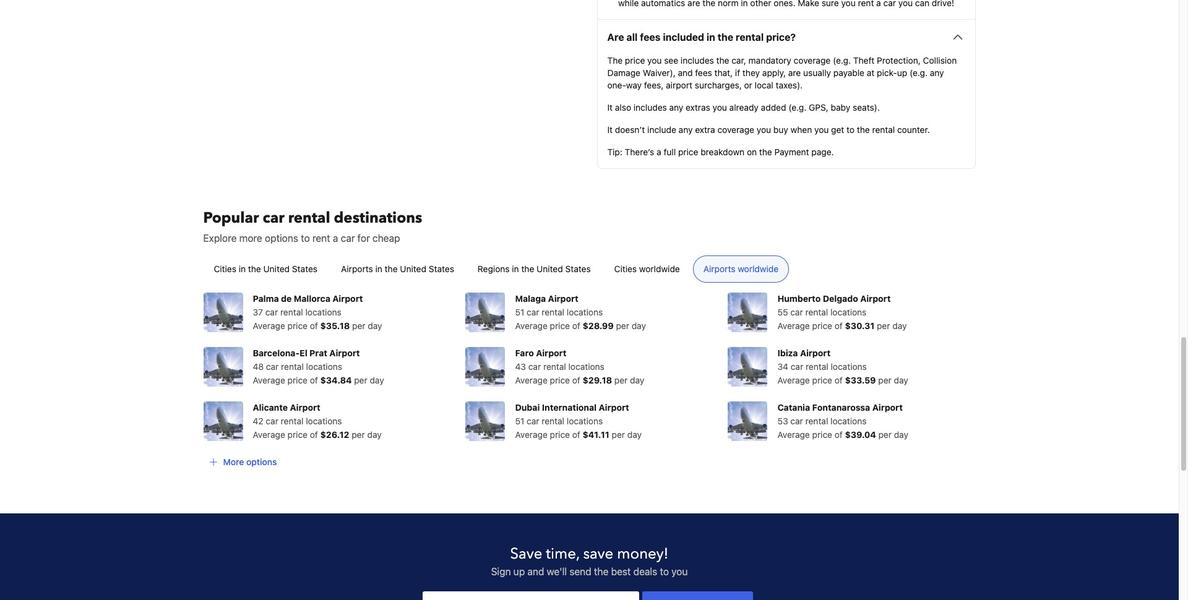Task type: vqa. For each thing, say whether or not it's contained in the screenshot.


Task type: describe. For each thing, give the bounding box(es) containing it.
$26.12
[[320, 430, 349, 440]]

they
[[743, 68, 760, 78]]

rent
[[313, 233, 330, 244]]

are
[[608, 32, 624, 43]]

airport inside faro airport 43 car rental locations average price of $29.18 per day
[[536, 348, 567, 359]]

destinations
[[334, 208, 423, 229]]

day inside humberto delgado airport 55 car rental locations average price of $30.31 per day
[[893, 321, 907, 331]]

dubai international airport 51 car rental locations average price of $41.11 per day
[[515, 403, 642, 440]]

protection,
[[877, 55, 921, 66]]

any for it doesn't include any extra coverage you buy when you get to the rental counter.
[[679, 125, 693, 135]]

delgado
[[823, 294, 859, 304]]

worldwide for cities worldwide
[[639, 264, 680, 274]]

0 vertical spatial a
[[657, 147, 662, 157]]

page.
[[812, 147, 834, 157]]

taxes).
[[776, 80, 803, 91]]

surcharges,
[[695, 80, 742, 91]]

fees inside the price you see includes the car, mandatory coverage (e.g. theft protection, collision damage waiver), and fees that, if they apply, are usually payable at pick-up (e.g. any one-way fees, airport surcharges, or local taxes).
[[695, 68, 712, 78]]

rental inside dubai international airport 51 car rental locations average price of $41.11 per day
[[542, 416, 565, 427]]

see
[[664, 55, 679, 66]]

waiver),
[[643, 68, 676, 78]]

cities in the united states
[[214, 264, 318, 274]]

explore
[[203, 233, 237, 244]]

airport inside the palma de mallorca airport 37 car rental locations average price of $35.18 per day
[[333, 294, 363, 304]]

of inside the palma de mallorca airport 37 car rental locations average price of $35.18 per day
[[310, 321, 318, 331]]

0 vertical spatial to
[[847, 125, 855, 135]]

car inside catania fontanarossa airport 53 car rental locations average price of $39.04 per day
[[791, 416, 803, 427]]

we'll
[[547, 567, 567, 578]]

average inside malaga airport 51 car rental locations average price of $28.99 per day
[[515, 321, 548, 331]]

cheap car rental at catania fontanarossa airport – cta image
[[728, 402, 768, 442]]

the inside 'cities in the united states' button
[[248, 264, 261, 274]]

united for regions
[[537, 264, 563, 274]]

added
[[761, 102, 787, 113]]

that,
[[715, 68, 733, 78]]

includes inside the price you see includes the car, mandatory coverage (e.g. theft protection, collision damage waiver), and fees that, if they apply, are usually payable at pick-up (e.g. any one-way fees, airport surcharges, or local taxes).
[[681, 55, 714, 66]]

are
[[789, 68, 801, 78]]

day inside faro airport 43 car rental locations average price of $29.18 per day
[[630, 375, 645, 386]]

airport
[[666, 80, 693, 91]]

price inside the alicante airport 42 car rental locations average price of $26.12 per day
[[288, 430, 308, 440]]

more
[[239, 233, 262, 244]]

per inside faro airport 43 car rental locations average price of $29.18 per day
[[615, 375, 628, 386]]

the inside airports in the united states 'button'
[[385, 264, 398, 274]]

average inside the ibiza airport 34 car rental locations average price of $33.59 per day
[[778, 375, 810, 386]]

airports worldwide
[[704, 264, 779, 274]]

per inside catania fontanarossa airport 53 car rental locations average price of $39.04 per day
[[879, 430, 892, 440]]

el
[[300, 348, 307, 359]]

doesn't
[[615, 125, 645, 135]]

car inside faro airport 43 car rental locations average price of $29.18 per day
[[529, 362, 541, 372]]

way
[[626, 80, 642, 91]]

day inside the ibiza airport 34 car rental locations average price of $33.59 per day
[[894, 375, 909, 386]]

deals
[[634, 567, 658, 578]]

airports for airports in the united states
[[341, 264, 373, 274]]

price inside the palma de mallorca airport 37 car rental locations average price of $35.18 per day
[[288, 321, 308, 331]]

of inside malaga airport 51 car rental locations average price of $28.99 per day
[[573, 321, 581, 331]]

ibiza
[[778, 348, 798, 359]]

baby
[[831, 102, 851, 113]]

the down seats).
[[857, 125, 870, 135]]

a inside popular car rental destinations explore more options to rent a car for cheap
[[333, 233, 338, 244]]

car inside dubai international airport 51 car rental locations average price of $41.11 per day
[[527, 416, 540, 427]]

you left get
[[815, 125, 829, 135]]

locations inside the palma de mallorca airport 37 car rental locations average price of $35.18 per day
[[306, 307, 342, 318]]

local
[[755, 80, 774, 91]]

of inside dubai international airport 51 car rental locations average price of $41.11 per day
[[573, 430, 581, 440]]

payment
[[775, 147, 810, 157]]

sign
[[491, 567, 511, 578]]

locations inside malaga airport 51 car rental locations average price of $28.99 per day
[[567, 307, 603, 318]]

damage
[[608, 68, 641, 78]]

are all fees included in the rental price? button
[[608, 30, 965, 45]]

ibiza airport 34 car rental locations average price of $33.59 per day
[[778, 348, 909, 386]]

average inside the palma de mallorca airport 37 car rental locations average price of $35.18 per day
[[253, 321, 285, 331]]

any for it also includes any extras you already added (e.g. gps, baby seats).
[[670, 102, 684, 113]]

cheap car rental at barcelona-el prat airport – bcn image
[[203, 347, 243, 387]]

pick-
[[877, 68, 898, 78]]

fees,
[[644, 80, 664, 91]]

buy
[[774, 125, 789, 135]]

if
[[735, 68, 741, 78]]

options inside popular car rental destinations explore more options to rent a car for cheap
[[265, 233, 298, 244]]

2 vertical spatial (e.g.
[[789, 102, 807, 113]]

day inside the barcelona-el prat airport 48 car rental locations average price of $34.84 per day
[[370, 375, 384, 386]]

day inside the palma de mallorca airport 37 car rental locations average price of $35.18 per day
[[368, 321, 382, 331]]

are all fees included in the rental price?
[[608, 32, 796, 43]]

to inside save time, save money! sign up and we'll send the best deals to you
[[660, 567, 669, 578]]

$34.84
[[320, 375, 352, 386]]

of inside the alicante airport 42 car rental locations average price of $26.12 per day
[[310, 430, 318, 440]]

price right full
[[679, 147, 699, 157]]

in for cities in the united states
[[239, 264, 246, 274]]

options inside button
[[246, 457, 277, 468]]

locations inside dubai international airport 51 car rental locations average price of $41.11 per day
[[567, 416, 603, 427]]

0 vertical spatial (e.g.
[[833, 55, 851, 66]]

car inside the ibiza airport 34 car rental locations average price of $33.59 per day
[[791, 362, 804, 372]]

34
[[778, 362, 789, 372]]

rental inside the barcelona-el prat airport 48 car rental locations average price of $34.84 per day
[[281, 362, 304, 372]]

cities worldwide button
[[604, 256, 691, 283]]

of inside the ibiza airport 34 car rental locations average price of $33.59 per day
[[835, 375, 843, 386]]

average inside dubai international airport 51 car rental locations average price of $41.11 per day
[[515, 430, 548, 440]]

in for regions in the united states
[[512, 264, 519, 274]]

0 horizontal spatial includes
[[634, 102, 667, 113]]

the inside 'regions in the united states' button
[[522, 264, 534, 274]]

catania fontanarossa airport 53 car rental locations average price of $39.04 per day
[[778, 403, 909, 440]]

in inside are all fees included in the rental price? dropdown button
[[707, 32, 716, 43]]

53
[[778, 416, 788, 427]]

rental down seats).
[[873, 125, 895, 135]]

regions in the united states
[[478, 264, 591, 274]]

car,
[[732, 55, 747, 66]]

airports in the united states button
[[331, 256, 465, 283]]

rental inside the ibiza airport 34 car rental locations average price of $33.59 per day
[[806, 362, 829, 372]]

per inside the palma de mallorca airport 37 car rental locations average price of $35.18 per day
[[352, 321, 366, 331]]

payable
[[834, 68, 865, 78]]

at
[[867, 68, 875, 78]]

cheap car rental at palma de mallorca airport – pmi image
[[203, 293, 243, 333]]

up inside save time, save money! sign up and we'll send the best deals to you
[[514, 567, 525, 578]]

per inside malaga airport 51 car rental locations average price of $28.99 per day
[[616, 321, 630, 331]]

average inside catania fontanarossa airport 53 car rental locations average price of $39.04 per day
[[778, 430, 810, 440]]

regions in the united states button
[[467, 256, 602, 283]]

time,
[[546, 544, 580, 565]]

cheap car rental at humberto delgado airport – lis image
[[728, 293, 768, 333]]

average inside the alicante airport 42 car rental locations average price of $26.12 per day
[[253, 430, 285, 440]]

it also includes any extras you already added (e.g. gps, baby seats).
[[608, 102, 880, 113]]

rental inside catania fontanarossa airport 53 car rental locations average price of $39.04 per day
[[806, 416, 829, 427]]

apply,
[[763, 68, 786, 78]]

it for it also includes any extras you already added (e.g. gps, baby seats).
[[608, 102, 613, 113]]

states for regions in the united states
[[566, 264, 591, 274]]

price inside faro airport 43 car rental locations average price of $29.18 per day
[[550, 375, 570, 386]]

car left for
[[341, 233, 355, 244]]

$29.18
[[583, 375, 612, 386]]

save
[[510, 544, 543, 565]]

breakdown
[[701, 147, 745, 157]]

gps,
[[809, 102, 829, 113]]

mallorca
[[294, 294, 330, 304]]

the price you see includes the car, mandatory coverage (e.g. theft protection, collision damage waiver), and fees that, if they apply, are usually payable at pick-up (e.g. any one-way fees, airport surcharges, or local taxes).
[[608, 55, 957, 91]]

cities worldwide
[[615, 264, 680, 274]]

on
[[747, 147, 757, 157]]

best
[[611, 567, 631, 578]]

day inside malaga airport 51 car rental locations average price of $28.99 per day
[[632, 321, 646, 331]]

send
[[570, 567, 592, 578]]

airport inside humberto delgado airport 55 car rental locations average price of $30.31 per day
[[861, 294, 891, 304]]

alicante airport 42 car rental locations average price of $26.12 per day
[[253, 403, 382, 440]]

international
[[542, 403, 597, 413]]

and inside save time, save money! sign up and we'll send the best deals to you
[[528, 567, 544, 578]]

tip: there's a full price breakdown on the payment page.
[[608, 147, 834, 157]]

price?
[[766, 32, 796, 43]]

collision
[[923, 55, 957, 66]]

average inside the barcelona-el prat airport 48 car rental locations average price of $34.84 per day
[[253, 375, 285, 386]]

price inside the price you see includes the car, mandatory coverage (e.g. theft protection, collision damage waiver), and fees that, if they apply, are usually payable at pick-up (e.g. any one-way fees, airport surcharges, or local taxes).
[[625, 55, 645, 66]]

cities for cities worldwide
[[615, 264, 637, 274]]

theft
[[854, 55, 875, 66]]

$28.99
[[583, 321, 614, 331]]

faro airport 43 car rental locations average price of $29.18 per day
[[515, 348, 645, 386]]

day inside catania fontanarossa airport 53 car rental locations average price of $39.04 per day
[[894, 430, 909, 440]]

extras
[[686, 102, 711, 113]]

Your email address email field
[[423, 592, 640, 601]]

rental inside popular car rental destinations explore more options to rent a car for cheap
[[288, 208, 330, 229]]

it for it doesn't include any extra coverage you buy when you get to the rental counter.
[[608, 125, 613, 135]]

one-
[[608, 80, 626, 91]]

alicante
[[253, 403, 288, 413]]

extra
[[695, 125, 715, 135]]



Task type: locate. For each thing, give the bounding box(es) containing it.
you inside save time, save money! sign up and we'll send the best deals to you
[[672, 567, 688, 578]]

to inside popular car rental destinations explore more options to rent a car for cheap
[[301, 233, 310, 244]]

car right 34
[[791, 362, 804, 372]]

locations down mallorca
[[306, 307, 342, 318]]

in inside airports in the united states 'button'
[[376, 264, 383, 274]]

locations up $28.99
[[567, 307, 603, 318]]

average inside humberto delgado airport 55 car rental locations average price of $30.31 per day
[[778, 321, 810, 331]]

dubai
[[515, 403, 540, 413]]

malaga airport 51 car rental locations average price of $28.99 per day
[[515, 294, 646, 331]]

tab list containing cities in the united states
[[193, 256, 986, 284]]

1 horizontal spatial worldwide
[[738, 264, 779, 274]]

55
[[778, 307, 788, 318]]

of inside humberto delgado airport 55 car rental locations average price of $30.31 per day
[[835, 321, 843, 331]]

the down cheap
[[385, 264, 398, 274]]

2 airports from the left
[[704, 264, 736, 274]]

car right popular
[[263, 208, 285, 229]]

51
[[515, 307, 525, 318], [515, 416, 525, 427]]

locations inside faro airport 43 car rental locations average price of $29.18 per day
[[569, 362, 605, 372]]

the
[[718, 32, 734, 43], [717, 55, 730, 66], [857, 125, 870, 135], [760, 147, 772, 157], [248, 264, 261, 274], [385, 264, 398, 274], [522, 264, 534, 274], [594, 567, 609, 578]]

barcelona-el prat airport 48 car rental locations average price of $34.84 per day
[[253, 348, 384, 386]]

37
[[253, 307, 263, 318]]

locations inside the barcelona-el prat airport 48 car rental locations average price of $34.84 per day
[[306, 362, 342, 372]]

1 horizontal spatial to
[[660, 567, 669, 578]]

1 horizontal spatial airports
[[704, 264, 736, 274]]

0 vertical spatial includes
[[681, 55, 714, 66]]

it
[[608, 102, 613, 113], [608, 125, 613, 135]]

up down "protection,"
[[898, 68, 908, 78]]

1 vertical spatial includes
[[634, 102, 667, 113]]

fees right all
[[640, 32, 661, 43]]

average down 43
[[515, 375, 548, 386]]

0 horizontal spatial cities
[[214, 264, 236, 274]]

fees
[[640, 32, 661, 43], [695, 68, 712, 78]]

the inside save time, save money! sign up and we'll send the best deals to you
[[594, 567, 609, 578]]

rental down el on the left
[[281, 362, 304, 372]]

there's
[[625, 147, 655, 157]]

0 vertical spatial options
[[265, 233, 298, 244]]

regions
[[478, 264, 510, 274]]

the down the save
[[594, 567, 609, 578]]

up right the sign
[[514, 567, 525, 578]]

0 horizontal spatial states
[[292, 264, 318, 274]]

2 it from the top
[[608, 125, 613, 135]]

of left "$41.11"
[[573, 430, 581, 440]]

$39.04
[[845, 430, 876, 440]]

2 vertical spatial any
[[679, 125, 693, 135]]

1 51 from the top
[[515, 307, 525, 318]]

0 vertical spatial and
[[678, 68, 693, 78]]

per inside humberto delgado airport 55 car rental locations average price of $30.31 per day
[[877, 321, 891, 331]]

1 vertical spatial it
[[608, 125, 613, 135]]

day right $26.12
[[367, 430, 382, 440]]

0 vertical spatial coverage
[[794, 55, 831, 66]]

locations inside the ibiza airport 34 car rental locations average price of $33.59 per day
[[831, 362, 867, 372]]

get
[[832, 125, 845, 135]]

per right $29.18 on the bottom of the page
[[615, 375, 628, 386]]

states up mallorca
[[292, 264, 318, 274]]

1 vertical spatial to
[[301, 233, 310, 244]]

it left also
[[608, 102, 613, 113]]

to left "rent"
[[301, 233, 310, 244]]

fees inside are all fees included in the rental price? dropdown button
[[640, 32, 661, 43]]

rental inside the alicante airport 42 car rental locations average price of $26.12 per day
[[281, 416, 304, 427]]

popular
[[203, 208, 259, 229]]

it left doesn't on the top
[[608, 125, 613, 135]]

rental down humberto
[[806, 307, 828, 318]]

per right $35.18
[[352, 321, 366, 331]]

2 cities from the left
[[615, 264, 637, 274]]

rental down international
[[542, 416, 565, 427]]

the
[[608, 55, 623, 66]]

car inside humberto delgado airport 55 car rental locations average price of $30.31 per day
[[791, 307, 803, 318]]

0 horizontal spatial a
[[333, 233, 338, 244]]

airports inside airports in the united states 'button'
[[341, 264, 373, 274]]

united up de
[[263, 264, 290, 274]]

options right more at left
[[246, 457, 277, 468]]

palma de mallorca airport 37 car rental locations average price of $35.18 per day
[[253, 294, 382, 331]]

and
[[678, 68, 693, 78], [528, 567, 544, 578]]

airport right alicante
[[290, 403, 321, 413]]

price left $26.12
[[288, 430, 308, 440]]

airport up the $39.04
[[873, 403, 903, 413]]

1 airports from the left
[[341, 264, 373, 274]]

coverage down it also includes any extras you already added (e.g. gps, baby seats).
[[718, 125, 755, 135]]

airport inside catania fontanarossa airport 53 car rental locations average price of $39.04 per day
[[873, 403, 903, 413]]

car right 37
[[265, 307, 278, 318]]

coverage inside the price you see includes the car, mandatory coverage (e.g. theft protection, collision damage waiver), and fees that, if they apply, are usually payable at pick-up (e.g. any one-way fees, airport surcharges, or local taxes).
[[794, 55, 831, 66]]

price inside the barcelona-el prat airport 48 car rental locations average price of $34.84 per day
[[288, 375, 308, 386]]

save
[[583, 544, 614, 565]]

de
[[281, 294, 292, 304]]

locations up the $33.59
[[831, 362, 867, 372]]

average inside faro airport 43 car rental locations average price of $29.18 per day
[[515, 375, 548, 386]]

of inside the barcelona-el prat airport 48 car rental locations average price of $34.84 per day
[[310, 375, 318, 386]]

of left $30.31
[[835, 321, 843, 331]]

0 horizontal spatial to
[[301, 233, 310, 244]]

the up car,
[[718, 32, 734, 43]]

1 cities from the left
[[214, 264, 236, 274]]

51 inside dubai international airport 51 car rental locations average price of $41.11 per day
[[515, 416, 525, 427]]

cheap car rental at dubai international airport – dxb image
[[466, 402, 505, 442]]

car inside the palma de mallorca airport 37 car rental locations average price of $35.18 per day
[[265, 307, 278, 318]]

the up malaga
[[522, 264, 534, 274]]

per right $30.31
[[877, 321, 891, 331]]

0 horizontal spatial worldwide
[[639, 264, 680, 274]]

any left extras
[[670, 102, 684, 113]]

1 vertical spatial coverage
[[718, 125, 755, 135]]

rental inside malaga airport 51 car rental locations average price of $28.99 per day
[[542, 307, 565, 318]]

airports down for
[[341, 264, 373, 274]]

humberto delgado airport 55 car rental locations average price of $30.31 per day
[[778, 294, 907, 331]]

0 vertical spatial it
[[608, 102, 613, 113]]

faro
[[515, 348, 534, 359]]

3 united from the left
[[537, 264, 563, 274]]

states for airports in the united states
[[429, 264, 454, 274]]

price inside malaga airport 51 car rental locations average price of $28.99 per day
[[550, 321, 570, 331]]

catania
[[778, 403, 810, 413]]

the down more
[[248, 264, 261, 274]]

all
[[627, 32, 638, 43]]

the inside are all fees included in the rental price? dropdown button
[[718, 32, 734, 43]]

tab list
[[193, 256, 986, 284]]

and down 'save'
[[528, 567, 544, 578]]

day right $35.18
[[368, 321, 382, 331]]

1 states from the left
[[292, 264, 318, 274]]

you right 'deals' on the bottom of the page
[[672, 567, 688, 578]]

airport down $29.18 on the bottom of the page
[[599, 403, 629, 413]]

more options button
[[203, 451, 282, 474]]

1 horizontal spatial fees
[[695, 68, 712, 78]]

rental inside the palma de mallorca airport 37 car rental locations average price of $35.18 per day
[[280, 307, 303, 318]]

airport inside malaga airport 51 car rental locations average price of $28.99 per day
[[548, 294, 579, 304]]

locations down delgado
[[831, 307, 867, 318]]

0 horizontal spatial up
[[514, 567, 525, 578]]

a left full
[[657, 147, 662, 157]]

seats).
[[853, 102, 880, 113]]

2 united from the left
[[400, 264, 427, 274]]

cheap car rental at malaga airport – agp image
[[466, 293, 505, 333]]

price down international
[[550, 430, 570, 440]]

1 horizontal spatial up
[[898, 68, 908, 78]]

the right on
[[760, 147, 772, 157]]

average down 42
[[253, 430, 285, 440]]

0 vertical spatial 51
[[515, 307, 525, 318]]

0 horizontal spatial and
[[528, 567, 544, 578]]

0 vertical spatial fees
[[640, 32, 661, 43]]

already
[[730, 102, 759, 113]]

per right "$41.11"
[[612, 430, 625, 440]]

united for airports
[[400, 264, 427, 274]]

and up airport
[[678, 68, 693, 78]]

locations down fontanarossa
[[831, 416, 867, 427]]

in inside 'cities in the united states' button
[[239, 264, 246, 274]]

51 down dubai
[[515, 416, 525, 427]]

1 vertical spatial any
[[670, 102, 684, 113]]

0 horizontal spatial fees
[[640, 32, 661, 43]]

popular car rental destinations explore more options to rent a car for cheap
[[203, 208, 423, 244]]

of left the $33.59
[[835, 375, 843, 386]]

airport inside the alicante airport 42 car rental locations average price of $26.12 per day
[[290, 403, 321, 413]]

1 vertical spatial up
[[514, 567, 525, 578]]

1 horizontal spatial a
[[657, 147, 662, 157]]

1 vertical spatial and
[[528, 567, 544, 578]]

per right the $39.04
[[879, 430, 892, 440]]

day inside the alicante airport 42 car rental locations average price of $26.12 per day
[[367, 430, 382, 440]]

3 states from the left
[[566, 264, 591, 274]]

cheap
[[373, 233, 400, 244]]

airport right faro
[[536, 348, 567, 359]]

0 vertical spatial up
[[898, 68, 908, 78]]

airport up $35.18
[[333, 294, 363, 304]]

airports worldwide button
[[693, 256, 789, 283]]

malaga
[[515, 294, 546, 304]]

rental up "rent"
[[288, 208, 330, 229]]

of left $35.18
[[310, 321, 318, 331]]

rental inside dropdown button
[[736, 32, 764, 43]]

locations down 'prat'
[[306, 362, 342, 372]]

1 horizontal spatial states
[[429, 264, 454, 274]]

to right 'deals' on the bottom of the page
[[660, 567, 669, 578]]

$33.59
[[845, 375, 876, 386]]

of left $34.84
[[310, 375, 318, 386]]

airport inside dubai international airport 51 car rental locations average price of $41.11 per day
[[599, 403, 629, 413]]

day
[[368, 321, 382, 331], [632, 321, 646, 331], [893, 321, 907, 331], [370, 375, 384, 386], [630, 375, 645, 386], [894, 375, 909, 386], [367, 430, 382, 440], [628, 430, 642, 440], [894, 430, 909, 440]]

cheap car rental at alicante airport – alc image
[[203, 402, 243, 442]]

of
[[310, 321, 318, 331], [573, 321, 581, 331], [835, 321, 843, 331], [310, 375, 318, 386], [573, 375, 581, 386], [835, 375, 843, 386], [310, 430, 318, 440], [573, 430, 581, 440], [835, 430, 843, 440]]

car down dubai
[[527, 416, 540, 427]]

you right extras
[[713, 102, 727, 113]]

in down cheap
[[376, 264, 383, 274]]

1 worldwide from the left
[[639, 264, 680, 274]]

1 horizontal spatial and
[[678, 68, 693, 78]]

more options
[[223, 457, 277, 468]]

united inside 'button'
[[400, 264, 427, 274]]

2 worldwide from the left
[[738, 264, 779, 274]]

to right get
[[847, 125, 855, 135]]

car inside the barcelona-el prat airport 48 car rental locations average price of $34.84 per day
[[266, 362, 279, 372]]

locations
[[306, 307, 342, 318], [567, 307, 603, 318], [831, 307, 867, 318], [306, 362, 342, 372], [569, 362, 605, 372], [831, 362, 867, 372], [306, 416, 342, 427], [567, 416, 603, 427], [831, 416, 867, 427]]

average
[[253, 321, 285, 331], [515, 321, 548, 331], [778, 321, 810, 331], [253, 375, 285, 386], [515, 375, 548, 386], [778, 375, 810, 386], [253, 430, 285, 440], [515, 430, 548, 440], [778, 430, 810, 440]]

price up international
[[550, 375, 570, 386]]

1 horizontal spatial (e.g.
[[833, 55, 851, 66]]

in inside 'regions in the united states' button
[[512, 264, 519, 274]]

counter.
[[898, 125, 930, 135]]

1 vertical spatial (e.g.
[[910, 68, 928, 78]]

0 vertical spatial any
[[930, 68, 944, 78]]

you left buy at the top right of the page
[[757, 125, 771, 135]]

rental right 43
[[544, 362, 566, 372]]

per inside the barcelona-el prat airport 48 car rental locations average price of $34.84 per day
[[354, 375, 368, 386]]

when
[[791, 125, 812, 135]]

2 horizontal spatial (e.g.
[[910, 68, 928, 78]]

airport right 'prat'
[[330, 348, 360, 359]]

of left $29.18 on the bottom of the page
[[573, 375, 581, 386]]

the inside the price you see includes the car, mandatory coverage (e.g. theft protection, collision damage waiver), and fees that, if they apply, are usually payable at pick-up (e.g. any one-way fees, airport surcharges, or local taxes).
[[717, 55, 730, 66]]

2 horizontal spatial states
[[566, 264, 591, 274]]

of left $26.12
[[310, 430, 318, 440]]

locations inside catania fontanarossa airport 53 car rental locations average price of $39.04 per day
[[831, 416, 867, 427]]

2 51 from the top
[[515, 416, 525, 427]]

airports up cheap car rental at humberto delgado airport – lis "image"
[[704, 264, 736, 274]]

tip:
[[608, 147, 623, 157]]

to
[[847, 125, 855, 135], [301, 233, 310, 244], [660, 567, 669, 578]]

airport inside the barcelona-el prat airport 48 car rental locations average price of $34.84 per day
[[330, 348, 360, 359]]

1 horizontal spatial cities
[[615, 264, 637, 274]]

price up el on the left
[[288, 321, 308, 331]]

1 it from the top
[[608, 102, 613, 113]]

of inside faro airport 43 car rental locations average price of $29.18 per day
[[573, 375, 581, 386]]

locations inside the alicante airport 42 car rental locations average price of $26.12 per day
[[306, 416, 342, 427]]

per inside the alicante airport 42 car rental locations average price of $26.12 per day
[[352, 430, 365, 440]]

it doesn't include any extra coverage you buy when you get to the rental counter.
[[608, 125, 930, 135]]

43
[[515, 362, 526, 372]]

airport right ibiza
[[800, 348, 831, 359]]

you inside the price you see includes the car, mandatory coverage (e.g. theft protection, collision damage waiver), and fees that, if they apply, are usually payable at pick-up (e.g. any one-way fees, airport surcharges, or local taxes).
[[648, 55, 662, 66]]

price inside the ibiza airport 34 car rental locations average price of $33.59 per day
[[813, 375, 833, 386]]

airport
[[333, 294, 363, 304], [548, 294, 579, 304], [861, 294, 891, 304], [330, 348, 360, 359], [536, 348, 567, 359], [800, 348, 831, 359], [290, 403, 321, 413], [599, 403, 629, 413], [873, 403, 903, 413]]

day right $29.18 on the bottom of the page
[[630, 375, 645, 386]]

includes down fees,
[[634, 102, 667, 113]]

per right the $33.59
[[879, 375, 892, 386]]

day right $34.84
[[370, 375, 384, 386]]

and inside the price you see includes the car, mandatory coverage (e.g. theft protection, collision damage waiver), and fees that, if they apply, are usually payable at pick-up (e.g. any one-way fees, airport surcharges, or local taxes).
[[678, 68, 693, 78]]

locations inside humberto delgado airport 55 car rental locations average price of $30.31 per day
[[831, 307, 867, 318]]

per inside the ibiza airport 34 car rental locations average price of $33.59 per day
[[879, 375, 892, 386]]

or
[[744, 80, 753, 91]]

day inside dubai international airport 51 car rental locations average price of $41.11 per day
[[628, 430, 642, 440]]

fees up surcharges,
[[695, 68, 712, 78]]

worldwide
[[639, 264, 680, 274], [738, 264, 779, 274]]

price inside catania fontanarossa airport 53 car rental locations average price of $39.04 per day
[[813, 430, 833, 440]]

2 horizontal spatial to
[[847, 125, 855, 135]]

cities for cities in the united states
[[214, 264, 236, 274]]

states inside 'button'
[[429, 264, 454, 274]]

the up that,
[[717, 55, 730, 66]]

mandatory
[[749, 55, 792, 66]]

1 vertical spatial fees
[[695, 68, 712, 78]]

day right the $39.04
[[894, 430, 909, 440]]

you
[[648, 55, 662, 66], [713, 102, 727, 113], [757, 125, 771, 135], [815, 125, 829, 135], [672, 567, 688, 578]]

money!
[[617, 544, 669, 565]]

airports
[[341, 264, 373, 274], [704, 264, 736, 274]]

average down 48
[[253, 375, 285, 386]]

rental down alicante
[[281, 416, 304, 427]]

in for airports in the united states
[[376, 264, 383, 274]]

options
[[265, 233, 298, 244], [246, 457, 277, 468]]

rental right 34
[[806, 362, 829, 372]]

airport right malaga
[[548, 294, 579, 304]]

price down delgado
[[813, 321, 833, 331]]

airport inside the ibiza airport 34 car rental locations average price of $33.59 per day
[[800, 348, 831, 359]]

1 united from the left
[[263, 264, 290, 274]]

up inside the price you see includes the car, mandatory coverage (e.g. theft protection, collision damage waiver), and fees that, if they apply, are usually payable at pick-up (e.g. any one-way fees, airport surcharges, or local taxes).
[[898, 68, 908, 78]]

51 inside malaga airport 51 car rental locations average price of $28.99 per day
[[515, 307, 525, 318]]

of inside catania fontanarossa airport 53 car rental locations average price of $39.04 per day
[[835, 430, 843, 440]]

palma
[[253, 294, 279, 304]]

price
[[625, 55, 645, 66], [679, 147, 699, 157], [288, 321, 308, 331], [550, 321, 570, 331], [813, 321, 833, 331], [288, 375, 308, 386], [550, 375, 570, 386], [813, 375, 833, 386], [288, 430, 308, 440], [550, 430, 570, 440], [813, 430, 833, 440]]

price inside dubai international airport 51 car rental locations average price of $41.11 per day
[[550, 430, 570, 440]]

1 horizontal spatial united
[[400, 264, 427, 274]]

united for cities
[[263, 264, 290, 274]]

any inside the price you see includes the car, mandatory coverage (e.g. theft protection, collision damage waiver), and fees that, if they apply, are usually payable at pick-up (e.g. any one-way fees, airport surcharges, or local taxes).
[[930, 68, 944, 78]]

any left extra
[[679, 125, 693, 135]]

1 vertical spatial options
[[246, 457, 277, 468]]

cheap car rental at ibiza airport – ibz image
[[728, 347, 768, 387]]

cheap car rental at faro airport – fao image
[[466, 347, 505, 387]]

per right $34.84
[[354, 375, 368, 386]]

per right $26.12
[[352, 430, 365, 440]]

1 vertical spatial a
[[333, 233, 338, 244]]

worldwide for airports worldwide
[[738, 264, 779, 274]]

of left the $39.04
[[835, 430, 843, 440]]

airports for airports worldwide
[[704, 264, 736, 274]]

2 vertical spatial to
[[660, 567, 669, 578]]

car inside malaga airport 51 car rental locations average price of $28.99 per day
[[527, 307, 540, 318]]

0 horizontal spatial united
[[263, 264, 290, 274]]

per
[[352, 321, 366, 331], [616, 321, 630, 331], [877, 321, 891, 331], [354, 375, 368, 386], [615, 375, 628, 386], [879, 375, 892, 386], [352, 430, 365, 440], [612, 430, 625, 440], [879, 430, 892, 440]]

cities
[[214, 264, 236, 274], [615, 264, 637, 274]]

cities in the united states button
[[203, 256, 328, 283]]

any
[[930, 68, 944, 78], [670, 102, 684, 113], [679, 125, 693, 135]]

average down 53
[[778, 430, 810, 440]]

2 states from the left
[[429, 264, 454, 274]]

more
[[223, 457, 244, 468]]

rental inside faro airport 43 car rental locations average price of $29.18 per day
[[544, 362, 566, 372]]

1 horizontal spatial coverage
[[794, 55, 831, 66]]

day right $30.31
[[893, 321, 907, 331]]

includes
[[681, 55, 714, 66], [634, 102, 667, 113]]

save time, save money! sign up and we'll send the best deals to you
[[491, 544, 688, 578]]

1 horizontal spatial includes
[[681, 55, 714, 66]]

average down dubai
[[515, 430, 548, 440]]

average down 34
[[778, 375, 810, 386]]

humberto
[[778, 294, 821, 304]]

0 horizontal spatial coverage
[[718, 125, 755, 135]]

rental up car,
[[736, 32, 764, 43]]

0 horizontal spatial (e.g.
[[789, 102, 807, 113]]

(e.g. up payable
[[833, 55, 851, 66]]

airports in the united states
[[341, 264, 454, 274]]

states for cities in the united states
[[292, 264, 318, 274]]

usually
[[804, 68, 832, 78]]

day right "$41.11"
[[628, 430, 642, 440]]

42
[[253, 416, 264, 427]]

car down malaga
[[527, 307, 540, 318]]

average down malaga
[[515, 321, 548, 331]]

2 horizontal spatial united
[[537, 264, 563, 274]]

average down 37
[[253, 321, 285, 331]]

$30.31
[[845, 321, 875, 331]]

car
[[263, 208, 285, 229], [341, 233, 355, 244], [265, 307, 278, 318], [527, 307, 540, 318], [791, 307, 803, 318], [266, 362, 279, 372], [529, 362, 541, 372], [791, 362, 804, 372], [266, 416, 279, 427], [527, 416, 540, 427], [791, 416, 803, 427]]

price inside humberto delgado airport 55 car rental locations average price of $30.31 per day
[[813, 321, 833, 331]]

0 horizontal spatial airports
[[341, 264, 373, 274]]

1 vertical spatial 51
[[515, 416, 525, 427]]



